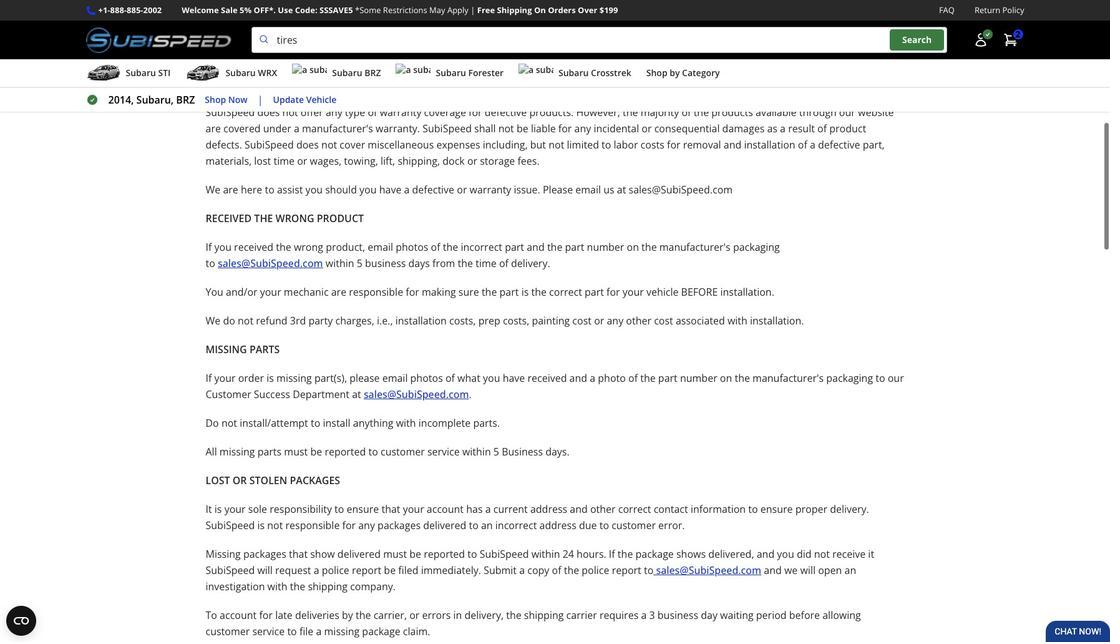 Task type: locate. For each thing, give the bounding box(es) containing it.
incidental
[[594, 122, 639, 136]]

search input field
[[251, 27, 947, 53]]

has inside if you request an address change after your order has been processed, we will do our best to work with the carrier to re-route your package(s). if successfully re-routed there will be an address change fee of $18 plus any additional shipping charges (customer responsibility).
[[440, 0, 456, 1]]

you right should
[[360, 183, 377, 197]]

lost
[[206, 474, 230, 488]]

2 horizontal spatial we
[[785, 564, 798, 578]]

we inside if you request an address change after your order has been processed, we will do our best to work with the carrier to re-route your package(s). if successfully re-routed there will be an address change fee of $18 plus any additional shipping charges (customer responsibility).
[[538, 0, 551, 1]]

number inside the if you received the wrong product, email photos of the incorrect part and the part number on the manufacturer's packaging to
[[587, 240, 625, 254]]

report up requires on the right of the page
[[612, 564, 642, 578]]

0 vertical spatial sales@subispeed.com
[[218, 257, 323, 270]]

part inside if your order is missing part(s), please email photos of what you have received and a photo of the part number on the manufacturer's packaging to our customer success department at
[[659, 372, 678, 385]]

package inside 'to account for late deliveries by the carrier, or errors in delivery, the shipping carrier requires a 3 business day waiting period before allowing customer service to file a missing package claim.'
[[362, 625, 401, 639]]

in
[[454, 609, 462, 623]]

order up success
[[238, 372, 264, 385]]

update vehicle button
[[273, 93, 337, 107]]

packages inside it is your sole responsibility to ensure that your account has a current address and other correct contact information to ensure proper delivery. subispeed is not responsible for any packages delivered to an incorrect address due to customer error.
[[378, 519, 421, 533]]

correct inside it is your sole responsibility to ensure that your account has a current address and other correct contact information to ensure proper delivery. subispeed is not responsible for any packages delivered to an incorrect address due to customer error.
[[619, 503, 652, 516]]

delivery. up you and/or your mechanic are responsible for making sure the part is the correct part for your vehicle before installation.
[[511, 257, 550, 270]]

correct
[[550, 285, 582, 299], [619, 503, 652, 516]]

0 vertical spatial reported
[[325, 445, 366, 459]]

1 horizontal spatial customer
[[612, 519, 656, 533]]

search button
[[890, 30, 945, 50]]

0 horizontal spatial brz
[[176, 93, 195, 107]]

if inside if your order is missing part(s), please email photos of what you have received and a photo of the part number on the manufacturer's packaging to our customer success department at
[[206, 372, 212, 385]]

account up immediately.
[[427, 503, 464, 516]]

subaru left sti
[[126, 67, 156, 79]]

subispeed up lost
[[245, 138, 294, 152]]

0 horizontal spatial time
[[274, 154, 295, 168]]

not down responsibility
[[267, 519, 283, 533]]

with up charges
[[666, 0, 686, 1]]

1 report from the left
[[352, 564, 382, 578]]

defects.
[[206, 138, 242, 152]]

costs
[[641, 138, 665, 152]]

2 ups from the left
[[560, 32, 578, 46]]

shop down defective
[[205, 93, 226, 105]]

will down did
[[801, 564, 816, 578]]

police down show
[[322, 564, 350, 578]]

0 vertical spatial warranty
[[380, 106, 422, 119]]

shop for shop by category
[[647, 67, 668, 79]]

shop inside dropdown button
[[647, 67, 668, 79]]

0 vertical spatial delivered
[[423, 519, 467, 533]]

0 horizontal spatial our
[[586, 0, 603, 1]]

1 vertical spatial do
[[223, 314, 235, 328]]

0 horizontal spatial deliveries
[[295, 609, 340, 623]]

0 vertical spatial change
[[327, 0, 360, 1]]

warranty
[[380, 106, 422, 119], [470, 183, 512, 197]]

through
[[800, 106, 837, 119]]

received down the at the left
[[234, 240, 274, 254]]

2 vertical spatial our
[[888, 372, 905, 385]]

1 horizontal spatial on
[[720, 372, 733, 385]]

request up 5%
[[234, 0, 270, 1]]

1 vertical spatial deliveries
[[295, 609, 340, 623]]

reported down do not install/attempt to install anything with incomplete parts.
[[325, 445, 366, 459]]

before
[[790, 609, 820, 623]]

not
[[283, 106, 298, 119], [499, 122, 514, 136], [322, 138, 337, 152], [549, 138, 565, 152], [238, 314, 254, 328], [222, 417, 237, 430], [267, 519, 283, 533], [815, 548, 830, 561]]

packaging inside if your order is missing part(s), please email photos of what you have received and a photo of the part number on the manufacturer's packaging to our customer success department at
[[827, 372, 874, 385]]

is up success
[[267, 372, 274, 385]]

0 vertical spatial delivery.
[[511, 257, 550, 270]]

is inside if your order is missing part(s), please email photos of what you have received and a photo of the part number on the manufacturer's packaging to our customer success department at
[[267, 372, 274, 385]]

1 vertical spatial on
[[720, 372, 733, 385]]

customer inside 'to account for late deliveries by the carrier, or errors in delivery, the shipping carrier requires a 3 business day waiting period before allowing customer service to file a missing package claim.'
[[206, 625, 250, 639]]

immediately.
[[421, 564, 481, 578]]

you
[[206, 285, 223, 299]]

we
[[206, 183, 221, 197], [206, 314, 221, 328]]

subaru down get at left top
[[332, 67, 363, 79]]

has
[[440, 0, 456, 1], [467, 503, 483, 516]]

missing inside if your order is missing part(s), please email photos of what you have received and a photo of the part number on the manufacturer's packaging to our customer success department at
[[277, 372, 312, 385]]

day
[[701, 609, 718, 623]]

of
[[478, 3, 487, 17], [368, 106, 377, 119], [682, 106, 691, 119], [818, 122, 827, 136], [798, 138, 808, 152], [431, 240, 441, 254], [499, 257, 509, 270], [446, 372, 455, 385], [629, 372, 638, 385], [552, 564, 562, 578]]

0 horizontal spatial responsible
[[286, 519, 340, 533]]

2 vertical spatial sales@subispeed.com
[[656, 564, 762, 578]]

prep
[[479, 314, 501, 328]]

0 horizontal spatial request
[[234, 0, 270, 1]]

2 vertical spatial manufacturer's
[[753, 372, 824, 385]]

email left us
[[576, 183, 601, 197]]

0 horizontal spatial missing
[[220, 445, 255, 459]]

shipping inside 'to account for late deliveries by the carrier, or errors in delivery, the shipping carrier requires a 3 business day waiting period before allowing customer service to file a missing package claim.'
[[524, 609, 564, 623]]

number down us
[[587, 240, 625, 254]]

1 horizontal spatial installation
[[744, 138, 796, 152]]

delivery,
[[465, 609, 504, 623]]

choice®
[[598, 32, 637, 46]]

0 horizontal spatial sales@subispeed.com link
[[218, 257, 323, 270]]

1 vertical spatial has
[[467, 503, 483, 516]]

on inside if your order is missing part(s), please email photos of what you have received and a photo of the part number on the manufacturer's packaging to our customer success department at
[[720, 372, 733, 385]]

within down parts.
[[463, 445, 491, 459]]

policy
[[1003, 4, 1025, 16]]

your up customer
[[214, 372, 236, 385]]

and inside "subispeed does not offer any type of warranty coverage for defective products. however, the majority of the products available through our website are covered under a manufacturer's warranty. subispeed shall not be liable for any incidental or consequential damages as a result of product defects. subispeed does not cover miscellaneous expenses including, but not limited to labor costs for removal and installation of a defective part, materials, lost time or wages, towing, lift, shipping, dock or storage fees."
[[724, 138, 742, 152]]

my
[[227, 32, 241, 46], [581, 32, 595, 46]]

all missing parts must be reported to customer service within 5 business days.
[[206, 445, 570, 459]]

0 vertical spatial customer
[[612, 519, 656, 533]]

towing,
[[344, 154, 378, 168]]

1 horizontal spatial carrier
[[706, 0, 737, 1]]

at
[[352, 388, 361, 402]]

order
[[411, 0, 437, 1], [238, 372, 264, 385]]

on
[[534, 4, 546, 16]]

delivery. right proper
[[831, 503, 870, 516]]

1 vertical spatial other
[[591, 503, 616, 516]]

subispeed down it at left
[[206, 519, 255, 533]]

time inside "subispeed does not offer any type of warranty coverage for defective products. however, the majority of the products available through our website are covered under a manufacturer's warranty. subispeed shall not be liable for any incidental or consequential damages as a result of product defects. subispeed does not cover miscellaneous expenses including, but not limited to labor costs for removal and installation of a defective part, materials, lost time or wages, towing, lift, shipping, dock or storage fees."
[[274, 154, 295, 168]]

responsibility
[[270, 503, 332, 516]]

package
[[636, 548, 674, 561], [362, 625, 401, 639]]

by down company.
[[342, 609, 353, 623]]

1 vertical spatial responsible
[[286, 519, 340, 533]]

of right type
[[368, 106, 377, 119]]

2 horizontal spatial are
[[331, 285, 347, 299]]

1 vertical spatial received
[[528, 372, 567, 385]]

defective for products
[[485, 106, 527, 119]]

0 vertical spatial installation.
[[721, 285, 775, 299]]

to
[[206, 609, 217, 623]]

0 vertical spatial package
[[636, 548, 674, 561]]

0 horizontal spatial account
[[220, 609, 257, 623]]

received down painting
[[528, 372, 567, 385]]

subaru for subaru forester
[[436, 67, 466, 79]]

be
[[356, 3, 368, 17], [517, 122, 529, 136], [311, 445, 322, 459], [410, 548, 421, 561], [384, 564, 396, 578]]

hours.
[[577, 548, 607, 561]]

within down product,
[[326, 257, 354, 270]]

deliveries up file
[[295, 609, 340, 623]]

for inside it is your sole responsibility to ensure that your account has a current address and other correct contact information to ensure proper delivery. subispeed is not responsible for any packages delivered to an incorrect address due to customer error.
[[342, 519, 356, 533]]

0 horizontal spatial we
[[285, 32, 299, 46]]

request down show
[[275, 564, 311, 578]]

party
[[309, 314, 333, 328]]

an up submit
[[481, 519, 493, 533]]

2014,
[[108, 93, 134, 107]]

change up the sssave5
[[327, 0, 360, 1]]

brz down estimated
[[365, 67, 381, 79]]

we down did
[[785, 564, 798, 578]]

does up wages,
[[296, 138, 319, 152]]

you up sale
[[214, 0, 232, 1]]

will inside the missing packages that show delivered must be reported to subispeed within 24 hours. if the package shows delivered, and you did not receive it subispeed will request a police report be filed immediately. submit a copy of the police report to
[[257, 564, 273, 578]]

3 subaru from the left
[[332, 67, 363, 79]]

install
[[323, 417, 351, 430]]

5 subaru from the left
[[559, 67, 589, 79]]

sales@subispeed.com for within 5 business days from the time of delivery.
[[218, 257, 323, 270]]

an inside the and we will open an investigation with the shipping company.
[[845, 564, 857, 578]]

business inside 'to account for late deliveries by the carrier, or errors in delivery, the shipping carrier requires a 3 business day waiting period before allowing customer service to file a missing package claim.'
[[658, 609, 699, 623]]

is up we do not refund 3rd party charges, i.e., installation costs, prep costs, painting cost or any other cost associated with installation.
[[522, 285, 529, 299]]

any inside if you request an address change after your order has been processed, we will do our best to work with the carrier to re-route your package(s). if successfully re-routed there will be an address change fee of $18 plus any additional shipping charges (customer responsibility).
[[531, 3, 548, 17]]

and right delivered,
[[757, 548, 775, 561]]

days.
[[546, 445, 570, 459]]

and inside the and we will open an investigation with the shipping company.
[[764, 564, 782, 578]]

free
[[457, 32, 476, 46]]

sure
[[459, 285, 479, 299]]

1 horizontal spatial by
[[670, 67, 680, 79]]

2 horizontal spatial shipping
[[600, 3, 639, 17]]

do
[[572, 0, 584, 1], [223, 314, 235, 328]]

to inside the if you received the wrong product, email photos of the incorrect part and the part number on the manufacturer's packaging to
[[206, 257, 215, 270]]

product
[[317, 212, 364, 225]]

for inside ups my choice – we encourage you to sign up for this free service with ups. ups my choice® lets you decide how, where and when home deliveries occur to fit your schedule. get estimated arrival and progress alerts.
[[421, 32, 435, 46]]

that
[[382, 503, 401, 516], [289, 548, 308, 561]]

do up additional
[[572, 0, 584, 1]]

1 horizontal spatial has
[[467, 503, 483, 516]]

us
[[604, 183, 615, 197]]

0 vertical spatial sales@subispeed.com link
[[218, 257, 323, 270]]

2 costs, from the left
[[503, 314, 530, 328]]

0 horizontal spatial costs,
[[450, 314, 476, 328]]

you down received
[[214, 240, 232, 254]]

a right under
[[294, 122, 300, 136]]

the inside the and we will open an investigation with the shipping company.
[[290, 580, 305, 594]]

subaru wrx button
[[186, 62, 277, 87]]

1 vertical spatial 5
[[494, 445, 499, 459]]

1 horizontal spatial |
[[471, 4, 475, 16]]

subaru down ups my choice – we encourage you to sign up for this free service with ups. ups my choice® lets you decide how, where and when home deliveries occur to fit your schedule. get estimated arrival and progress alerts.
[[559, 67, 589, 79]]

any down vehicle
[[326, 106, 343, 119]]

our inside "subispeed does not offer any type of warranty coverage for defective products. however, the majority of the products available through our website are covered under a manufacturer's warranty. subispeed shall not be liable for any incidental or consequential damages as a result of product defects. subispeed does not cover miscellaneous expenses including, but not limited to labor costs for removal and installation of a defective part, materials, lost time or wages, towing, lift, shipping, dock or storage fees."
[[840, 106, 856, 119]]

0 vertical spatial carrier
[[706, 0, 737, 1]]

you inside the missing packages that show delivered must be reported to subispeed within 24 hours. if the package shows delivered, and you did not receive it subispeed will request a police report be filed immediately. submit a copy of the police report to
[[778, 548, 795, 561]]

0 horizontal spatial my
[[227, 32, 241, 46]]

0 horizontal spatial order
[[238, 372, 264, 385]]

how,
[[712, 32, 734, 46]]

a subaru wrx thumbnail image image
[[186, 64, 221, 82]]

subaru for subaru crosstrek
[[559, 67, 589, 79]]

packages up filed
[[378, 519, 421, 533]]

delivered
[[423, 519, 467, 533], [338, 548, 381, 561]]

ups right the ups.
[[560, 32, 578, 46]]

2 horizontal spatial our
[[888, 372, 905, 385]]

subaru brz
[[332, 67, 381, 79]]

1 horizontal spatial our
[[840, 106, 856, 119]]

service up alerts.
[[478, 32, 510, 46]]

and down damages
[[724, 138, 742, 152]]

0 horizontal spatial customer
[[206, 625, 250, 639]]

0 vertical spatial order
[[411, 0, 437, 1]]

shop down lets
[[647, 67, 668, 79]]

1 horizontal spatial shop
[[647, 67, 668, 79]]

0 vertical spatial 5
[[357, 257, 363, 270]]

time up you and/or your mechanic are responsible for making sure the part is the correct part for your vehicle before installation.
[[476, 257, 497, 270]]

email inside if your order is missing part(s), please email photos of what you have received and a photo of the part number on the manufacturer's packaging to our customer success department at
[[383, 372, 408, 385]]

painting
[[532, 314, 570, 328]]

may
[[430, 4, 446, 16]]

1 horizontal spatial time
[[476, 257, 497, 270]]

photos inside the if you received the wrong product, email photos of the incorrect part and the part number on the manufacturer's packaging to
[[396, 240, 429, 254]]

we for we are here to assist you should you have a defective or warranty issue. please email us at sales@subispeed.com
[[206, 183, 221, 197]]

before
[[682, 285, 718, 299]]

change
[[327, 0, 360, 1], [424, 3, 458, 17]]

0 vertical spatial are
[[206, 122, 221, 136]]

1 horizontal spatial delivered
[[423, 519, 467, 533]]

and down 'issue.'
[[527, 240, 545, 254]]

warranty down storage
[[470, 183, 512, 197]]

not inside the missing packages that show delivered must be reported to subispeed within 24 hours. if the package shows delivered, and you did not receive it subispeed will request a police report be filed immediately. submit a copy of the police report to
[[815, 548, 830, 561]]

carrier up '(customer'
[[706, 0, 737, 1]]

1 horizontal spatial reported
[[424, 548, 465, 561]]

we inside the and we will open an investigation with the shipping company.
[[785, 564, 798, 578]]

1 vertical spatial package
[[362, 625, 401, 639]]

an down receive
[[845, 564, 857, 578]]

off*.
[[254, 4, 276, 16]]

defective for at sales@subispeed.com
[[412, 183, 455, 197]]

are inside "subispeed does not offer any type of warranty coverage for defective products. however, the majority of the products available through our website are covered under a manufacturer's warranty. subispeed shall not be liable for any incidental or consequential damages as a result of product defects. subispeed does not cover miscellaneous expenses including, but not limited to labor costs for removal and installation of a defective part, materials, lost time or wages, towing, lift, shipping, dock or storage fees."
[[206, 122, 221, 136]]

cost right painting
[[573, 314, 592, 328]]

anything
[[353, 417, 394, 430]]

will inside the and we will open an investigation with the shipping company.
[[801, 564, 816, 578]]

subaru crosstrek button
[[519, 62, 632, 87]]

0 vertical spatial on
[[627, 240, 639, 254]]

1 horizontal spatial sales@subispeed.com link
[[364, 388, 469, 402]]

and left photo in the bottom right of the page
[[570, 372, 588, 385]]

re-
[[752, 0, 765, 1], [263, 3, 276, 17]]

1 horizontal spatial costs,
[[503, 314, 530, 328]]

order up may
[[411, 0, 437, 1]]

of up the consequential
[[682, 106, 691, 119]]

if inside the if you received the wrong product, email photos of the incorrect part and the part number on the manufacturer's packaging to
[[206, 240, 212, 254]]

our inside if you request an address change after your order has been processed, we will do our best to work with the carrier to re-route your package(s). if successfully re-routed there will be an address change fee of $18 plus any additional shipping charges (customer responsibility).
[[586, 0, 603, 1]]

item
[[300, 77, 324, 91]]

sales@subispeed.com link down shows
[[656, 564, 762, 578]]

2 subaru from the left
[[226, 67, 256, 79]]

0 horizontal spatial report
[[352, 564, 382, 578]]

number down the associated
[[681, 372, 718, 385]]

of inside if you request an address change after your order has been processed, we will do our best to work with the carrier to re-route your package(s). if successfully re-routed there will be an address change fee of $18 plus any additional shipping charges (customer responsibility).
[[478, 3, 487, 17]]

shipping down best
[[600, 3, 639, 17]]

and inside the missing packages that show delivered must be reported to subispeed within 24 hours. if the package shows delivered, and you did not receive it subispeed will request a police report be filed immediately. submit a copy of the police report to
[[757, 548, 775, 561]]

incorrect up you and/or your mechanic are responsible for making sure the part is the correct part for your vehicle before installation.
[[461, 240, 503, 254]]

0 horizontal spatial business
[[365, 257, 406, 270]]

1 vertical spatial correct
[[619, 503, 652, 516]]

0 vertical spatial missing
[[277, 372, 312, 385]]

open
[[819, 564, 842, 578]]

and
[[769, 32, 787, 46], [429, 48, 447, 62], [724, 138, 742, 152], [527, 240, 545, 254], [570, 372, 588, 385], [570, 503, 588, 516], [757, 548, 775, 561], [764, 564, 782, 578]]

1 vertical spatial delivery.
[[831, 503, 870, 516]]

we for we do not refund 3rd party charges, i.e., installation costs, prep costs, painting cost or any other cost associated with installation.
[[206, 314, 221, 328]]

1 horizontal spatial we
[[538, 0, 551, 1]]

customer service
[[381, 445, 460, 459]]

my down over
[[581, 32, 595, 46]]

received inside the if you received the wrong product, email photos of the incorrect part and the part number on the manufacturer's packaging to
[[234, 240, 274, 254]]

delivered up company.
[[338, 548, 381, 561]]

0 vertical spatial installation
[[744, 138, 796, 152]]

1 horizontal spatial responsible
[[349, 285, 403, 299]]

1 vertical spatial warranty
[[470, 183, 512, 197]]

limited
[[567, 138, 599, 152]]

package down the carrier,
[[362, 625, 401, 639]]

business left days
[[365, 257, 406, 270]]

by
[[670, 67, 680, 79], [342, 609, 353, 623]]

other inside it is your sole responsibility to ensure that your account has a current address and other correct contact information to ensure proper delivery. subispeed is not responsible for any packages delivered to an incorrect address due to customer error.
[[591, 503, 616, 516]]

part(s),
[[315, 372, 347, 385]]

manufacturer's inside if your order is missing part(s), please email photos of what you have received and a photo of the part number on the manufacturer's packaging to our customer success department at
[[753, 372, 824, 385]]

number inside if your order is missing part(s), please email photos of what you have received and a photo of the part number on the manufacturer's packaging to our customer success department at
[[681, 372, 718, 385]]

1 horizontal spatial order
[[411, 0, 437, 1]]

has inside it is your sole responsibility to ensure that your account has a current address and other correct contact information to ensure proper delivery. subispeed is not responsible for any packages delivered to an incorrect address due to customer error.
[[467, 503, 483, 516]]

update
[[273, 93, 304, 105]]

file
[[300, 625, 314, 639]]

1 horizontal spatial cost
[[654, 314, 674, 328]]

be down after
[[356, 3, 368, 17]]

subaru for subaru wrx
[[226, 67, 256, 79]]

2002
[[143, 4, 162, 16]]

for inside 'to account for late deliveries by the carrier, or errors in delivery, the shipping carrier requires a 3 business day waiting period before allowing customer service to file a missing package claim.'
[[259, 609, 273, 623]]

1 we from the top
[[206, 183, 221, 197]]

1 horizontal spatial missing
[[277, 372, 312, 385]]

0 horizontal spatial package
[[362, 625, 401, 639]]

0 horizontal spatial change
[[327, 0, 360, 1]]

1 vertical spatial re-
[[263, 3, 276, 17]]

welcome
[[182, 4, 219, 16]]

any right plus
[[531, 3, 548, 17]]

the
[[688, 0, 704, 1], [623, 106, 638, 119], [694, 106, 709, 119], [276, 240, 291, 254], [443, 240, 458, 254], [547, 240, 563, 254], [642, 240, 657, 254], [458, 257, 473, 270], [482, 285, 497, 299], [532, 285, 547, 299], [641, 372, 656, 385], [735, 372, 750, 385], [618, 548, 633, 561], [564, 564, 580, 578], [290, 580, 305, 594], [356, 609, 371, 623], [506, 609, 522, 623]]

service inside 'to account for late deliveries by the carrier, or errors in delivery, the shipping carrier requires a 3 business day waiting period before allowing customer service to file a missing package claim.'
[[253, 625, 285, 639]]

0 vertical spatial packages
[[378, 519, 421, 533]]

customer left the error.
[[612, 519, 656, 533]]

0 horizontal spatial delivered
[[338, 548, 381, 561]]

0 horizontal spatial by
[[342, 609, 353, 623]]

sales@subispeed.com down shows
[[656, 564, 762, 578]]

photos up sales@subispeed.com .
[[411, 372, 443, 385]]

1 vertical spatial shipping
[[308, 580, 348, 594]]

please
[[543, 183, 573, 197]]

1 horizontal spatial shipping
[[524, 609, 564, 623]]

carrier
[[706, 0, 737, 1], [567, 609, 597, 623]]

subispeed logo image
[[86, 27, 231, 53]]

missing up success
[[277, 372, 312, 385]]

must inside the missing packages that show delivered must be reported to subispeed within 24 hours. if the package shows delivered, and you did not receive it subispeed will request a police report be filed immediately. submit a copy of the police report to
[[383, 548, 407, 561]]

are up defects.
[[206, 122, 221, 136]]

type
[[345, 106, 365, 119]]

of inside the missing packages that show delivered must be reported to subispeed within 24 hours. if the package shows delivered, and you did not receive it subispeed will request a police report be filed immediately. submit a copy of the police report to
[[552, 564, 562, 578]]

we right –
[[285, 32, 299, 46]]

1 subaru from the left
[[126, 67, 156, 79]]

1 horizontal spatial correct
[[619, 503, 652, 516]]

address left due on the bottom right of page
[[540, 519, 577, 533]]

2 we from the top
[[206, 314, 221, 328]]

missing right file
[[324, 625, 360, 639]]

should
[[325, 183, 357, 197]]

address up code:
[[287, 0, 324, 1]]

0 vertical spatial packaging
[[734, 240, 780, 254]]

must
[[284, 445, 308, 459], [383, 548, 407, 561]]

to inside if your order is missing part(s), please email photos of what you have received and a photo of the part number on the manufacturer's packaging to our customer success department at
[[876, 372, 886, 385]]

return
[[975, 4, 1001, 16]]

have right what
[[503, 372, 525, 385]]

manufacturer's inside the if you received the wrong product, email photos of the incorrect part and the part number on the manufacturer's packaging to
[[660, 240, 731, 254]]

or up "claim."
[[410, 609, 420, 623]]

1 vertical spatial installation
[[396, 314, 447, 328]]

shipping inside the and we will open an investigation with the shipping company.
[[308, 580, 348, 594]]

other up due on the bottom right of page
[[591, 503, 616, 516]]

0 vertical spatial our
[[586, 0, 603, 1]]

0 vertical spatial photos
[[396, 240, 429, 254]]

we down materials,
[[206, 183, 221, 197]]

defective up shall
[[485, 106, 527, 119]]

delivered up immediately.
[[423, 519, 467, 533]]

re- left use
[[263, 3, 276, 17]]

1 horizontal spatial service
[[478, 32, 510, 46]]

$199
[[600, 4, 618, 16]]

open widget image
[[6, 606, 36, 636]]

you inside if you request an address change after your order has been processed, we will do our best to work with the carrier to re-route your package(s). if successfully re-routed there will be an address change fee of $18 plus any additional shipping charges (customer responsibility).
[[214, 0, 232, 1]]

0 vertical spatial request
[[234, 0, 270, 1]]

we inside ups my choice – we encourage you to sign up for this free service with ups. ups my choice® lets you decide how, where and when home deliveries occur to fit your schedule. get estimated arrival and progress alerts.
[[285, 32, 299, 46]]

2 vertical spatial email
[[383, 372, 408, 385]]

1 ups from the left
[[206, 32, 225, 46]]

the inside if you request an address change after your order has been processed, we will do our best to work with the carrier to re-route your package(s). if successfully re-routed there will be an address change fee of $18 plus any additional shipping charges (customer responsibility).
[[688, 0, 704, 1]]

show
[[310, 548, 335, 561]]

shall
[[475, 122, 496, 136]]

1 police from the left
[[322, 564, 350, 578]]

success
[[254, 388, 290, 402]]

installation inside "subispeed does not offer any type of warranty coverage for defective products. however, the majority of the products available through our website are covered under a manufacturer's warranty. subispeed shall not be liable for any incidental or consequential damages as a result of product defects. subispeed does not cover miscellaneous expenses including, but not limited to labor costs for removal and installation of a defective part, materials, lost time or wages, towing, lift, shipping, dock or storage fees."
[[744, 138, 796, 152]]

orders
[[548, 4, 576, 16]]

1 horizontal spatial received
[[528, 372, 567, 385]]

you inside the if you received the wrong product, email photos of the incorrect part and the part number on the manufacturer's packaging to
[[214, 240, 232, 254]]

if down received
[[206, 240, 212, 254]]

0 vertical spatial shipping
[[600, 3, 639, 17]]

carrier inside 'to account for late deliveries by the carrier, or errors in delivery, the shipping carrier requires a 3 business day waiting period before allowing customer service to file a missing package claim.'
[[567, 609, 597, 623]]

2 horizontal spatial defective
[[819, 138, 861, 152]]

24
[[563, 548, 574, 561]]

you
[[214, 0, 232, 1], [353, 32, 370, 46], [659, 32, 676, 46], [306, 183, 323, 197], [360, 183, 377, 197], [214, 240, 232, 254], [483, 372, 500, 385], [778, 548, 795, 561]]

defective down product
[[819, 138, 861, 152]]

1 vertical spatial account
[[220, 609, 257, 623]]

4 subaru from the left
[[436, 67, 466, 79]]

0 vertical spatial must
[[284, 445, 308, 459]]

that down "all missing parts must be reported to customer service within 5 business days."
[[382, 503, 401, 516]]

code:
[[295, 4, 318, 16]]

0 vertical spatial does
[[257, 106, 280, 119]]

including,
[[483, 138, 528, 152]]

be up packages
[[311, 445, 322, 459]]

subaru crosstrek
[[559, 67, 632, 79]]

warranty inside "subispeed does not offer any type of warranty coverage for defective products. however, the majority of the products available through our website are covered under a manufacturer's warranty. subispeed shall not be liable for any incidental or consequential damages as a result of product defects. subispeed does not cover miscellaneous expenses including, but not limited to labor costs for removal and installation of a defective part, materials, lost time or wages, towing, lift, shipping, dock or storage fees."
[[380, 106, 422, 119]]

missing
[[277, 372, 312, 385], [220, 445, 255, 459], [324, 625, 360, 639]]

by inside dropdown button
[[670, 67, 680, 79]]

here
[[241, 183, 262, 197]]



Task type: describe. For each thing, give the bounding box(es) containing it.
order inside if you request an address change after your order has been processed, we will do our best to work with the carrier to re-route your package(s). if successfully re-routed there will be an address change fee of $18 plus any additional shipping charges (customer responsibility).
[[411, 0, 437, 1]]

all
[[206, 445, 217, 459]]

available
[[756, 106, 797, 119]]

a left 3
[[641, 609, 647, 623]]

subaru sti button
[[86, 62, 171, 87]]

now
[[228, 93, 248, 105]]

incorrect inside it is your sole responsibility to ensure that your account has a current address and other correct contact information to ensure proper delivery. subispeed is not responsible for any packages delivered to an incorrect address due to customer error.
[[496, 519, 537, 533]]

if for if you request an address change after your order has been processed, we will do our best to work with the carrier to re-route your package(s). if successfully re-routed there will be an address change fee of $18 plus any additional shipping charges (customer responsibility).
[[206, 0, 212, 1]]

account inside it is your sole responsibility to ensure that your account has a current address and other correct contact information to ensure proper delivery. subispeed is not responsible for any packages delivered to an incorrect address due to customer error.
[[427, 503, 464, 516]]

removal
[[684, 138, 722, 152]]

1 vertical spatial does
[[296, 138, 319, 152]]

if inside the missing packages that show delivered must be reported to subispeed within 24 hours. if the package shows delivered, and you did not receive it subispeed will request a police report be filed immediately. submit a copy of the police report to
[[609, 548, 615, 561]]

shop for shop now
[[205, 93, 226, 105]]

deliveries inside ups my choice – we encourage you to sign up for this free service with ups. ups my choice® lets you decide how, where and when home deliveries occur to fit your schedule. get estimated arrival and progress alerts.
[[847, 32, 891, 46]]

of down through
[[818, 122, 827, 136]]

0 horizontal spatial do
[[223, 314, 235, 328]]

part,
[[863, 138, 885, 152]]

faq
[[940, 4, 955, 16]]

did
[[797, 548, 812, 561]]

with inside if you request an address change after your order has been processed, we will do our best to work with the carrier to re-route your package(s). if successfully re-routed there will be an address change fee of $18 plus any additional shipping charges (customer responsibility).
[[666, 0, 686, 1]]

0 vertical spatial re-
[[752, 0, 765, 1]]

any up photo in the bottom right of the page
[[607, 314, 624, 328]]

you right assist
[[306, 183, 323, 197]]

1 my from the left
[[227, 32, 241, 46]]

0 vertical spatial within
[[326, 257, 354, 270]]

wrong
[[294, 240, 323, 254]]

0 horizontal spatial have
[[379, 183, 402, 197]]

2 report from the left
[[612, 564, 642, 578]]

department
[[293, 388, 350, 402]]

a left copy
[[520, 564, 525, 578]]

0 horizontal spatial reported
[[325, 445, 366, 459]]

of inside the if you received the wrong product, email photos of the incorrect part and the part number on the manufacturer's packaging to
[[431, 240, 441, 254]]

received inside if your order is missing part(s), please email photos of what you have received and a photo of the part number on the manufacturer's packaging to our customer success department at
[[528, 372, 567, 385]]

–
[[278, 32, 283, 46]]

button image
[[974, 33, 989, 48]]

request inside if you request an address change after your order has been processed, we will do our best to work with the carrier to re-route your package(s). if successfully re-routed there will be an address change fee of $18 plus any additional shipping charges (customer responsibility).
[[234, 0, 270, 1]]

subispeed inside it is your sole responsibility to ensure that your account has a current address and other correct contact information to ensure proper delivery. subispeed is not responsible for any packages delivered to an incorrect address due to customer error.
[[206, 519, 255, 533]]

subaru forester button
[[396, 62, 504, 87]]

2 ensure from the left
[[761, 503, 793, 516]]

sales@subispeed.com link for sales@subispeed.com within 5 business days from the time of delivery.
[[218, 257, 323, 270]]

*some
[[355, 4, 381, 16]]

be left filed
[[384, 564, 396, 578]]

estimated
[[348, 48, 395, 62]]

888-
[[110, 4, 127, 16]]

a subaru crosstrek thumbnail image image
[[519, 64, 554, 82]]

will up orders
[[554, 0, 569, 1]]

cover
[[340, 138, 365, 152]]

missing parts
[[206, 343, 280, 357]]

lets
[[640, 32, 656, 46]]

a down shipping,
[[404, 183, 410, 197]]

a down result
[[810, 138, 816, 152]]

of up you and/or your mechanic are responsible for making sure the part is the correct part for your vehicle before installation.
[[499, 257, 509, 270]]

0 horizontal spatial 5
[[357, 257, 363, 270]]

best
[[605, 0, 625, 1]]

plus
[[509, 3, 529, 17]]

is right it at left
[[215, 503, 222, 516]]

1 horizontal spatial warranty
[[470, 183, 512, 197]]

email inside the if you received the wrong product, email photos of the incorrect part and the part number on the manufacturer's packaging to
[[368, 240, 393, 254]]

offer
[[301, 106, 323, 119]]

0 vertical spatial email
[[576, 183, 601, 197]]

2 my from the left
[[581, 32, 595, 46]]

or right "dock" on the left top
[[468, 154, 478, 168]]

with inside ups my choice – we encourage you to sign up for this free service with ups. ups my choice® lets you decide how, where and when home deliveries occur to fit your schedule. get estimated arrival and progress alerts.
[[513, 32, 533, 46]]

brz inside 'subaru brz' dropdown button
[[365, 67, 381, 79]]

1 horizontal spatial are
[[223, 183, 238, 197]]

sale
[[221, 4, 238, 16]]

delivery. inside it is your sole responsibility to ensure that your account has a current address and other correct contact information to ensure proper delivery. subispeed is not responsible for any packages delivered to an incorrect address due to customer error.
[[831, 503, 870, 516]]

2 horizontal spatial sales@subispeed.com
[[656, 564, 762, 578]]

packages
[[290, 474, 340, 488]]

be inside if you request an address change after your order has been processed, we will do our best to work with the carrier to re-route your package(s). if successfully re-routed there will be an address change fee of $18 plus any additional shipping charges (customer responsibility).
[[356, 3, 368, 17]]

deliveries inside 'to account for late deliveries by the carrier, or errors in delivery, the shipping carrier requires a 3 business day waiting period before allowing customer service to file a missing package claim.'
[[295, 609, 340, 623]]

not right do
[[222, 417, 237, 430]]

submit
[[484, 564, 517, 578]]

a right as
[[781, 122, 786, 136]]

shop by category button
[[647, 62, 720, 87]]

vehicle
[[306, 93, 337, 105]]

0 vertical spatial |
[[471, 4, 475, 16]]

missing inside 'to account for late deliveries by the carrier, or errors in delivery, the shipping carrier requires a 3 business day waiting period before allowing customer service to file a missing package claim.'
[[324, 625, 360, 639]]

request inside the missing packages that show delivered must be reported to subispeed within 24 hours. if the package shows delivered, and you did not receive it subispeed will request a police report be filed immediately. submit a copy of the police report to
[[275, 564, 311, 578]]

be inside "subispeed does not offer any type of warranty coverage for defective products. however, the majority of the products available through our website are covered under a manufacturer's warranty. subispeed shall not be liable for any incidental or consequential damages as a result of product defects. subispeed does not cover miscellaneous expenses including, but not limited to labor costs for removal and installation of a defective part, materials, lost time or wages, towing, lift, shipping, dock or storage fees."
[[517, 122, 529, 136]]

on inside the if you received the wrong product, email photos of the incorrect part and the part number on the manufacturer's packaging to
[[627, 240, 639, 254]]

subaru for subaru brz
[[332, 67, 363, 79]]

of right photo in the bottom right of the page
[[629, 372, 638, 385]]

information
[[691, 503, 746, 516]]

$18
[[489, 3, 507, 17]]

you inside if your order is missing part(s), please email photos of what you have received and a photo of the part number on the manufacturer's packaging to our customer success department at
[[483, 372, 500, 385]]

by inside 'to account for late deliveries by the carrier, or errors in delivery, the shipping carrier requires a 3 business day waiting period before allowing customer service to file a missing package claim.'
[[342, 609, 353, 623]]

product,
[[326, 240, 365, 254]]

1 vertical spatial installation.
[[751, 314, 804, 328]]

your up restrictions
[[388, 0, 409, 1]]

a subaru brz thumbnail image image
[[292, 64, 327, 82]]

materials,
[[206, 154, 252, 168]]

sti
[[158, 67, 171, 79]]

a down show
[[314, 564, 319, 578]]

period
[[757, 609, 787, 623]]

0 horizontal spatial does
[[257, 106, 280, 119]]

or left wages,
[[297, 154, 307, 168]]

processed,
[[485, 0, 535, 1]]

or inside 'to account for late deliveries by the carrier, or errors in delivery, the shipping carrier requires a 3 business day waiting period before allowing customer service to file a missing package claim.'
[[410, 609, 420, 623]]

address right current at bottom left
[[531, 503, 568, 516]]

result
[[789, 122, 815, 136]]

subaru wrx
[[226, 67, 277, 79]]

product
[[830, 122, 867, 136]]

faq link
[[940, 4, 955, 17]]

2 button
[[997, 28, 1025, 53]]

claim.
[[403, 625, 430, 639]]

and we will open an investigation with the shipping company.
[[206, 564, 857, 594]]

any inside it is your sole responsibility to ensure that your account has a current address and other correct contact information to ensure proper delivery. subispeed is not responsible for any packages delivered to an incorrect address due to customer error.
[[359, 519, 375, 533]]

1 horizontal spatial other
[[626, 314, 652, 328]]

i.e.,
[[377, 314, 393, 328]]

have inside if your order is missing part(s), please email photos of what you have received and a photo of the part number on the manufacturer's packaging to our customer success department at
[[503, 372, 525, 385]]

3rd
[[290, 314, 306, 328]]

vehicle
[[647, 285, 679, 299]]

package inside the missing packages that show delivered must be reported to subispeed within 24 hours. if the package shows delivered, and you did not receive it subispeed will request a police report be filed immediately. submit a copy of the police report to
[[636, 548, 674, 561]]

a right file
[[316, 625, 322, 639]]

you up estimated
[[353, 32, 370, 46]]

your inside if your order is missing part(s), please email photos of what you have received and a photo of the part number on the manufacturer's packaging to our customer success department at
[[214, 372, 236, 385]]

2 cost from the left
[[654, 314, 674, 328]]

shipping,
[[398, 154, 440, 168]]

sales@subispeed.com for .
[[364, 388, 469, 402]]

where
[[737, 32, 766, 46]]

company.
[[350, 580, 396, 594]]

lost
[[254, 154, 271, 168]]

an inside it is your sole responsibility to ensure that your account has a current address and other correct contact information to ensure proper delivery. subispeed is not responsible for any packages delivered to an incorrect address due to customer error.
[[481, 519, 493, 533]]

to inside "subispeed does not offer any type of warranty coverage for defective products. however, the majority of the products available through our website are covered under a manufacturer's warranty. subispeed shall not be liable for any incidental or consequential damages as a result of product defects. subispeed does not cover miscellaneous expenses including, but not limited to labor costs for removal and installation of a defective part, materials, lost time or wages, towing, lift, shipping, dock or storage fees."
[[602, 138, 612, 152]]

an up use
[[273, 0, 284, 1]]

shipping
[[497, 4, 532, 16]]

shipping inside if you request an address change after your order has been processed, we will do our best to work with the carrier to re-route your package(s). if successfully re-routed there will be an address change fee of $18 plus any additional shipping charges (customer responsibility).
[[600, 3, 639, 17]]

subispeed does not offer any type of warranty coverage for defective products. however, the majority of the products available through our website are covered under a manufacturer's warranty. subispeed shall not be liable for any incidental or consequential damages as a result of product defects. subispeed does not cover miscellaneous expenses including, but not limited to labor costs for removal and installation of a defective part, materials, lost time or wages, towing, lift, shipping, dock or storage fees.
[[206, 106, 894, 168]]

0 horizontal spatial delivery.
[[511, 257, 550, 270]]

if for if you received the wrong product, email photos of the incorrect part and the part number on the manufacturer's packaging to
[[206, 240, 212, 254]]

or up costs
[[642, 122, 652, 136]]

0 horizontal spatial must
[[284, 445, 308, 459]]

with right the associated
[[728, 314, 748, 328]]

route
[[765, 0, 790, 1]]

1 vertical spatial missing
[[220, 445, 255, 459]]

incorrect inside the if you received the wrong product, email photos of the incorrect part and the part number on the manufacturer's packaging to
[[461, 240, 503, 254]]

damages
[[723, 122, 765, 136]]

and inside if your order is missing part(s), please email photos of what you have received and a photo of the part number on the manufacturer's packaging to our customer success department at
[[570, 372, 588, 385]]

1 ensure from the left
[[347, 503, 379, 516]]

subaru for subaru sti
[[126, 67, 156, 79]]

coverage
[[424, 106, 466, 119]]

is down sole
[[257, 519, 265, 533]]

1 vertical spatial time
[[476, 257, 497, 270]]

please
[[350, 372, 380, 385]]

your right route
[[793, 0, 814, 1]]

shop now link
[[205, 93, 248, 107]]

1 vertical spatial brz
[[176, 93, 195, 107]]

missing packages that show delivered must be reported to subispeed within 24 hours. if the package shows delivered, and you did not receive it subispeed will request a police report be filed immediately. submit a copy of the police report to
[[206, 548, 875, 578]]

dock
[[443, 154, 465, 168]]

or right painting
[[594, 314, 605, 328]]

current
[[494, 503, 528, 516]]

there
[[310, 3, 335, 17]]

2
[[1016, 28, 1021, 40]]

sssave5
[[320, 4, 353, 16]]

subispeed down shop now
[[206, 106, 255, 119]]

alerts.
[[493, 48, 522, 62]]

1 vertical spatial defective
[[819, 138, 861, 152]]

parts
[[250, 343, 280, 357]]

that inside the missing packages that show delivered must be reported to subispeed within 24 hours. if the package shows delivered, and you did not receive it subispeed will request a police report be filed immediately. submit a copy of the police report to
[[289, 548, 308, 561]]

responsibility).
[[731, 3, 799, 17]]

and/or
[[226, 285, 258, 299]]

1 horizontal spatial change
[[424, 3, 458, 17]]

2 police from the left
[[582, 564, 610, 578]]

1 horizontal spatial 5
[[494, 445, 499, 459]]

to account for late deliveries by the carrier, or errors in delivery, the shipping carrier requires a 3 business day waiting period before allowing customer service to file a missing package claim.
[[206, 609, 861, 639]]

if for if your order is missing part(s), please email photos of what you have received and a photo of the part number on the manufacturer's packaging to our customer success department at
[[206, 372, 212, 385]]

delivered inside it is your sole responsibility to ensure that your account has a current address and other correct contact information to ensure proper delivery. subispeed is not responsible for any packages delivered to an incorrect address due to customer error.
[[423, 519, 467, 533]]

packaging inside the if you received the wrong product, email photos of the incorrect part and the part number on the manufacturer's packaging to
[[734, 240, 780, 254]]

with down sales@subispeed.com .
[[396, 417, 416, 430]]

items
[[259, 77, 288, 91]]

2 vertical spatial sales@subispeed.com link
[[656, 564, 762, 578]]

not inside it is your sole responsibility to ensure that your account has a current address and other correct contact information to ensure proper delivery. subispeed is not responsible for any packages delivered to an incorrect address due to customer error.
[[267, 519, 283, 533]]

not up including,
[[499, 122, 514, 136]]

sales@subispeed.com link for sales@subispeed.com .
[[364, 388, 469, 402]]

0 horizontal spatial installation
[[396, 314, 447, 328]]

and left 'when'
[[769, 32, 787, 46]]

a subaru forester thumbnail image image
[[396, 64, 431, 82]]

be up filed
[[410, 548, 421, 561]]

as
[[768, 122, 778, 136]]

not left refund
[[238, 314, 254, 328]]

address up sign
[[385, 3, 422, 17]]

manufacturer's inside "subispeed does not offer any type of warranty coverage for defective products. however, the majority of the products available through our website are covered under a manufacturer's warranty. subispeed shall not be liable for any incidental or consequential damages as a result of product defects. subispeed does not cover miscellaneous expenses including, but not limited to labor costs for removal and installation of a defective part, materials, lost time or wages, towing, lift, shipping, dock or storage fees."
[[302, 122, 373, 136]]

service inside ups my choice – we encourage you to sign up for this free service with ups. ups my choice® lets you decide how, where and when home deliveries occur to fit your schedule. get estimated arrival and progress alerts.
[[478, 32, 510, 46]]

return policy
[[975, 4, 1025, 16]]

within inside the missing packages that show delivered must be reported to subispeed within 24 hours. if the package shows delivered, and you did not receive it subispeed will request a police report be filed immediately. submit a copy of the police report to
[[532, 548, 560, 561]]

or down "dock" on the left top
[[457, 183, 467, 197]]

if right package(s).
[[871, 0, 877, 1]]

*some restrictions may apply | free shipping on orders over $199
[[355, 4, 618, 16]]

1 cost from the left
[[573, 314, 592, 328]]

responsible inside it is your sole responsibility to ensure that your account has a current address and other correct contact information to ensure proper delivery. subispeed is not responsible for any packages delivered to an incorrect address due to customer error.
[[286, 519, 340, 533]]

associated
[[676, 314, 725, 328]]

delivered inside the missing packages that show delivered must be reported to subispeed within 24 hours. if the package shows delivered, and you did not receive it subispeed will request a police report be filed immediately. submit a copy of the police report to
[[338, 548, 381, 561]]

1 horizontal spatial within
[[463, 445, 491, 459]]

not down update
[[283, 106, 298, 119]]

1 costs, from the left
[[450, 314, 476, 328]]

when
[[789, 32, 815, 46]]

to inside 'to account for late deliveries by the carrier, or errors in delivery, the shipping carrier requires a 3 business day waiting period before allowing customer service to file a missing package claim.'
[[287, 625, 297, 639]]

and inside it is your sole responsibility to ensure that your account has a current address and other correct contact information to ensure proper delivery. subispeed is not responsible for any packages delivered to an incorrect address due to customer error.
[[570, 503, 588, 516]]

get
[[329, 48, 345, 62]]

however,
[[577, 106, 621, 119]]

of left what
[[446, 372, 455, 385]]

under
[[263, 122, 291, 136]]

2014, subaru, brz
[[108, 93, 195, 107]]

or
[[233, 474, 247, 488]]

any up limited
[[575, 122, 591, 136]]

due
[[579, 519, 597, 533]]

lift,
[[381, 154, 395, 168]]

that inside it is your sole responsibility to ensure that your account has a current address and other correct contact information to ensure proper delivery. subispeed is not responsible for any packages delivered to an incorrect address due to customer error.
[[382, 503, 401, 516]]

of down result
[[798, 138, 808, 152]]

a subaru sti thumbnail image image
[[86, 64, 121, 82]]

will left *some
[[338, 3, 353, 17]]

and inside the if you received the wrong product, email photos of the incorrect part and the part number on the manufacturer's packaging to
[[527, 240, 545, 254]]

products.
[[530, 106, 574, 119]]

wrong
[[276, 212, 314, 225]]

the
[[254, 212, 273, 225]]

at sales@subispeed.com
[[617, 183, 733, 197]]

restrictions
[[383, 4, 428, 16]]

subispeed up submit
[[480, 548, 529, 561]]

your inside ups my choice – we encourage you to sign up for this free service with ups. ups my choice® lets you decide how, where and when home deliveries occur to fit your schedule. get estimated arrival and progress alerts.
[[258, 48, 280, 62]]

your down customer service
[[403, 503, 424, 516]]

photos inside if your order is missing part(s), please email photos of what you have received and a photo of the part number on the manufacturer's packaging to our customer success department at
[[411, 372, 443, 385]]

subispeed down coverage
[[423, 122, 472, 136]]

not up wages,
[[322, 138, 337, 152]]

delivered,
[[709, 548, 755, 561]]

0 vertical spatial correct
[[550, 285, 582, 299]]

subispeed up the investigation
[[206, 564, 255, 578]]

a inside it is your sole responsibility to ensure that your account has a current address and other correct contact information to ensure proper delivery. subispeed is not responsible for any packages delivered to an incorrect address due to customer error.
[[486, 503, 491, 516]]

do inside if you request an address change after your order has been processed, we will do our best to work with the carrier to re-route your package(s). if successfully re-routed there will be an address change fee of $18 plus any additional shipping charges (customer responsibility).
[[572, 0, 584, 1]]

consequential
[[655, 122, 720, 136]]

you right lets
[[659, 32, 676, 46]]

products
[[712, 106, 754, 119]]

your left sole
[[225, 503, 246, 516]]

customer inside it is your sole responsibility to ensure that your account has a current address and other correct contact information to ensure proper delivery. subispeed is not responsible for any packages delivered to an incorrect address due to customer error.
[[612, 519, 656, 533]]

account inside 'to account for late deliveries by the carrier, or errors in delivery, the shipping carrier requires a 3 business day waiting period before allowing customer service to file a missing package claim.'
[[220, 609, 257, 623]]

2 vertical spatial are
[[331, 285, 347, 299]]

search
[[903, 34, 932, 46]]

not right but
[[549, 138, 565, 152]]

successfully
[[206, 3, 261, 17]]

an down after
[[370, 3, 382, 17]]

885-
[[127, 4, 143, 16]]

1 vertical spatial |
[[258, 93, 263, 107]]

investigation
[[206, 580, 265, 594]]

your left vehicle
[[623, 285, 644, 299]]

it
[[869, 548, 875, 561]]

a inside if your order is missing part(s), please email photos of what you have received and a photo of the part number on the manufacturer's packaging to our customer success department at
[[590, 372, 596, 385]]

carrier inside if you request an address change after your order has been processed, we will do our best to work with the carrier to re-route your package(s). if successfully re-routed there will be an address change fee of $18 plus any additional shipping charges (customer responsibility).
[[706, 0, 737, 1]]

and down the this
[[429, 48, 447, 62]]

our inside if your order is missing part(s), please email photos of what you have received and a photo of the part number on the manufacturer's packaging to our customer success department at
[[888, 372, 905, 385]]

your up refund
[[260, 285, 281, 299]]



Task type: vqa. For each thing, say whether or not it's contained in the screenshot.
the right THE PACKAGE
yes



